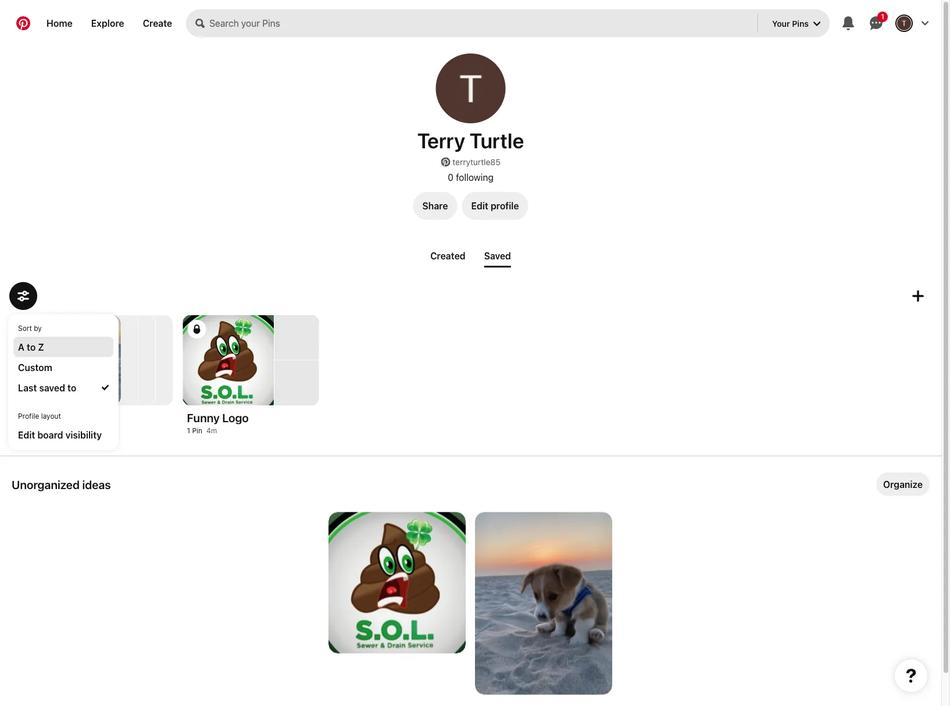 Task type: describe. For each thing, give the bounding box(es) containing it.
a
[[18, 341, 24, 352]]

layout
[[41, 412, 61, 420]]

custom
[[18, 362, 52, 373]]

following
[[456, 172, 494, 183]]

your
[[772, 18, 790, 28]]

organize
[[883, 479, 923, 490]]

0
[[448, 172, 454, 183]]

created
[[430, 250, 466, 261]]

all pins 1 pin 6d
[[40, 411, 79, 435]]

sort
[[18, 324, 32, 332]]

1 for all pins
[[40, 427, 44, 435]]

1 inside button
[[881, 13, 885, 21]]

all
[[40, 411, 54, 424]]

create link
[[134, 9, 182, 37]]

sort by
[[18, 324, 42, 332]]

saved
[[39, 382, 65, 393]]

ideas
[[82, 477, 111, 491]]

board
[[37, 429, 63, 440]]

1 allpins image from the left
[[36, 315, 104, 405]]

explore
[[91, 18, 124, 29]]

pins for your
[[792, 18, 809, 28]]

1 horizontal spatial to
[[67, 382, 76, 393]]

unorganized ideas
[[12, 477, 111, 491]]

pin for all
[[46, 427, 56, 435]]

pins for all
[[57, 411, 79, 424]]

your pins
[[772, 18, 809, 28]]

terry
[[417, 128, 465, 153]]

secret board icon image
[[192, 325, 202, 334]]

saved
[[484, 250, 511, 261]]

edit profile
[[471, 200, 519, 211]]

pin for funny
[[192, 427, 202, 435]]

create
[[143, 18, 172, 29]]

profile
[[491, 200, 519, 211]]

1 this contains an image of: image from the left
[[329, 512, 466, 654]]

a to z menu item
[[13, 337, 113, 357]]

1 button
[[863, 9, 890, 37]]

4m
[[207, 427, 217, 435]]

0 following
[[448, 172, 494, 183]]

visibility
[[65, 429, 102, 440]]

last
[[18, 382, 37, 393]]



Task type: locate. For each thing, give the bounding box(es) containing it.
terryturtle85
[[453, 157, 501, 167]]

profile layout element
[[13, 407, 113, 445]]

1 horizontal spatial 1
[[187, 427, 190, 435]]

1 down all
[[40, 427, 44, 435]]

0 horizontal spatial this contains an image of: image
[[329, 512, 466, 654]]

edit left profile
[[471, 200, 489, 211]]

0 horizontal spatial 1
[[40, 427, 44, 435]]

pinterest image
[[441, 157, 450, 167]]

search icon image
[[196, 19, 205, 28]]

1 vertical spatial pins
[[57, 411, 79, 424]]

Search text field
[[209, 9, 755, 37]]

2 this contains an image of: image from the left
[[475, 512, 612, 695]]

your pins button
[[763, 9, 830, 37]]

a to z
[[18, 341, 44, 352]]

terry turtle image
[[897, 16, 911, 30]]

dropdown image
[[814, 20, 821, 27]]

edit inside profile layout element
[[18, 429, 35, 440]]

edit for edit board visibility
[[18, 429, 35, 440]]

6d
[[60, 427, 69, 435]]

1 pin image image from the left
[[71, 315, 138, 405]]

edit board visibility
[[18, 429, 102, 440]]

0 vertical spatial to
[[27, 341, 36, 352]]

edit down profile
[[18, 429, 35, 440]]

1 for funny logo
[[187, 427, 190, 435]]

funny logo 1 pin 4m
[[187, 411, 249, 435]]

1 down funny
[[187, 427, 190, 435]]

edit for edit profile
[[471, 200, 489, 211]]

pin inside funny logo 1 pin 4m
[[192, 427, 202, 435]]

1 inside funny logo 1 pin 4m
[[187, 427, 190, 435]]

2 allpins image from the left
[[54, 315, 121, 405]]

1 inside all pins 1 pin 6d
[[40, 427, 44, 435]]

1 vertical spatial to
[[67, 382, 76, 393]]

0 horizontal spatial pin
[[46, 427, 56, 435]]

terry turtle
[[417, 128, 524, 153]]

by
[[34, 324, 42, 332]]

0 vertical spatial edit
[[471, 200, 489, 211]]

explore link
[[82, 9, 134, 37]]

share button
[[413, 192, 457, 220]]

pin image image
[[71, 315, 138, 405], [88, 315, 155, 405], [105, 315, 172, 405]]

edit inside edit profile button
[[471, 200, 489, 211]]

1 vertical spatial edit
[[18, 429, 35, 440]]

funny
[[187, 411, 220, 424]]

1 horizontal spatial this contains an image of: image
[[475, 512, 612, 695]]

pin left 6d
[[46, 427, 56, 435]]

list
[[0, 512, 942, 704]]

0 vertical spatial pins
[[792, 18, 809, 28]]

logo
[[222, 411, 249, 424]]

to right saved
[[67, 382, 76, 393]]

turtle
[[470, 128, 524, 153]]

selected item image
[[102, 384, 109, 391]]

2 pin image image from the left
[[88, 315, 155, 405]]

z
[[38, 341, 44, 352]]

last saved to
[[18, 382, 76, 393]]

home link
[[37, 9, 82, 37]]

this contains an image of: image
[[329, 512, 466, 654], [475, 512, 612, 695]]

terryturtle85 image
[[436, 54, 506, 123]]

1 horizontal spatial pins
[[792, 18, 809, 28]]

to inside menu item
[[27, 341, 36, 352]]

pins
[[792, 18, 809, 28], [57, 411, 79, 424]]

edit
[[471, 200, 489, 211], [18, 429, 35, 440]]

unorganized
[[12, 477, 80, 491]]

sort by element
[[13, 319, 113, 398]]

1 pin from the left
[[46, 427, 56, 435]]

0 horizontal spatial pins
[[57, 411, 79, 424]]

0 horizontal spatial edit
[[18, 429, 35, 440]]

to left z
[[27, 341, 36, 352]]

edit profile button
[[462, 192, 528, 220]]

allpins image
[[36, 315, 104, 405], [54, 315, 121, 405]]

3 pin image image from the left
[[105, 315, 172, 405]]

pin inside all pins 1 pin 6d
[[46, 427, 56, 435]]

1
[[881, 13, 885, 21], [40, 427, 44, 435], [187, 427, 190, 435]]

organize button
[[877, 473, 930, 496]]

pins inside button
[[792, 18, 809, 28]]

2 pin from the left
[[192, 427, 202, 435]]

share
[[423, 200, 448, 211]]

pin left 4m
[[192, 427, 202, 435]]

to
[[27, 341, 36, 352], [67, 382, 76, 393]]

1 horizontal spatial pin
[[192, 427, 202, 435]]

saved link
[[480, 245, 516, 268]]

pins up 6d
[[57, 411, 79, 424]]

created link
[[426, 245, 470, 266]]

0 horizontal spatial to
[[27, 341, 36, 352]]

profile layout
[[18, 412, 61, 420]]

home
[[47, 18, 73, 29]]

1 horizontal spatial edit
[[471, 200, 489, 211]]

pins inside all pins 1 pin 6d
[[57, 411, 79, 424]]

2 horizontal spatial 1
[[881, 13, 885, 21]]

1 left terry turtle icon
[[881, 13, 885, 21]]

profile
[[18, 412, 39, 420]]

pin
[[46, 427, 56, 435], [192, 427, 202, 435]]

pins left dropdown icon
[[792, 18, 809, 28]]



Task type: vqa. For each thing, say whether or not it's contained in the screenshot.
This Contains An Image Of: How To Spend A Day In London For $50 (Or Less)
no



